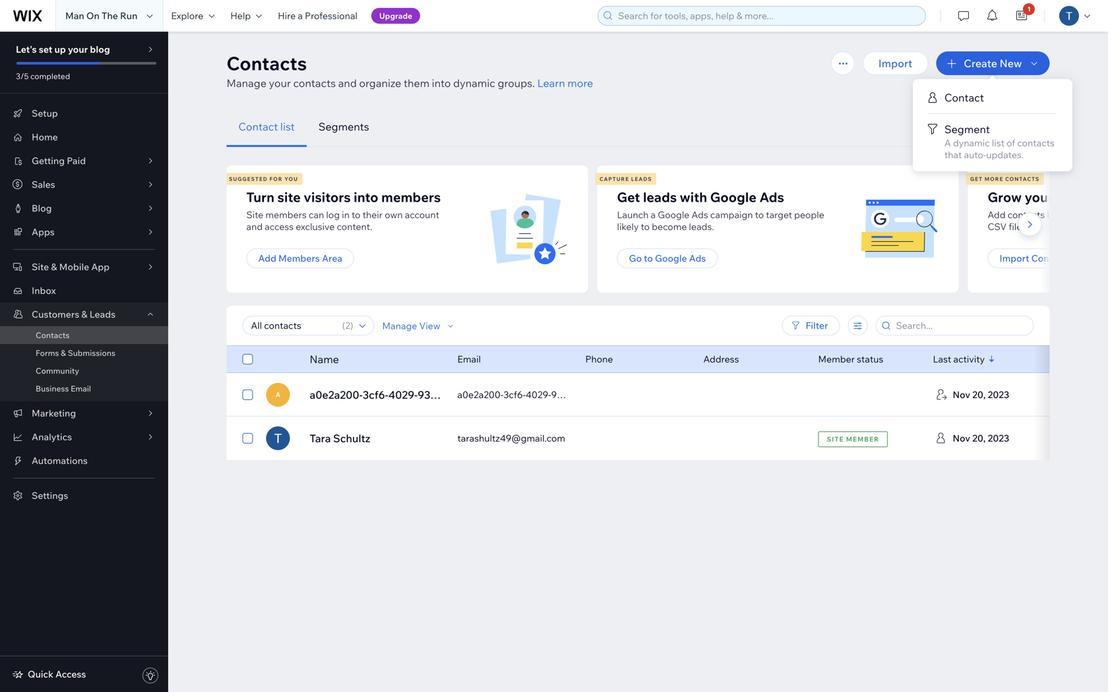 Task type: describe. For each thing, give the bounding box(es) containing it.
manage view
[[382, 320, 440, 332]]

manage inside contacts manage your contacts and organize them into dynamic groups. learn more
[[227, 77, 266, 90]]

3/5 completed
[[16, 71, 70, 81]]

2 2023 from the top
[[988, 433, 1009, 444]]

sales
[[32, 179, 55, 190]]

getting paid button
[[0, 149, 168, 173]]

( 2 )
[[342, 320, 353, 331]]

contact for contact
[[944, 91, 984, 104]]

automations link
[[0, 449, 168, 473]]

grow
[[988, 189, 1022, 205]]

0 vertical spatial members
[[381, 189, 441, 205]]

get
[[617, 189, 640, 205]]

forms & submissions
[[36, 348, 115, 358]]

hire a professional link
[[270, 0, 365, 32]]

analytics button
[[0, 425, 168, 449]]

nov for first view link from the top of the page
[[953, 389, 970, 401]]

business email
[[36, 384, 91, 394]]

access
[[55, 669, 86, 680]]

sales button
[[0, 173, 168, 197]]

blog
[[32, 202, 52, 214]]

hire a professional
[[278, 10, 357, 21]]

contacts for grow
[[1008, 209, 1045, 221]]

get
[[970, 176, 983, 182]]

hire
[[278, 10, 296, 21]]

submissions
[[68, 348, 115, 358]]

community
[[36, 366, 79, 376]]

of
[[1007, 137, 1015, 149]]

customers & leads
[[32, 309, 116, 320]]

suggested
[[229, 176, 268, 182]]

last
[[933, 354, 951, 365]]

0 horizontal spatial members
[[265, 209, 307, 221]]

view inside popup button
[[419, 320, 440, 332]]

set
[[39, 44, 52, 55]]

turn site visitors into members site members can log in to their own account and access exclusive content.
[[246, 189, 441, 232]]

1 vertical spatial google
[[658, 209, 689, 221]]

business email link
[[0, 380, 168, 398]]

3/5
[[16, 71, 29, 81]]

setup
[[32, 108, 58, 119]]

tara schultz image
[[266, 427, 290, 450]]

your inside contacts manage your contacts and organize them into dynamic groups. learn more
[[269, 77, 291, 90]]

into inside turn site visitors into members site members can log in to their own account and access exclusive content.
[[354, 189, 378, 205]]

mobile
[[59, 261, 89, 273]]

business
[[36, 384, 69, 394]]

site member
[[827, 435, 879, 444]]

to down launch
[[641, 221, 650, 232]]

)
[[350, 320, 353, 331]]

tara schultz
[[310, 432, 370, 445]]

list inside contact list button
[[280, 120, 295, 133]]

contacts for contacts
[[36, 330, 70, 340]]

th
[[1104, 209, 1108, 221]]

app
[[91, 261, 110, 273]]

& for customers
[[81, 309, 87, 320]]

contacts inside contacts manage your contacts and organize them into dynamic groups. learn more
[[293, 77, 336, 90]]

and inside contacts manage your contacts and organize them into dynamic groups. learn more
[[338, 77, 357, 90]]

phone
[[585, 354, 613, 365]]

man
[[65, 10, 84, 21]]

20, for second view link
[[972, 433, 986, 444]]

go
[[629, 253, 642, 264]]

to inside turn site visitors into members site members can log in to their own account and access exclusive content.
[[352, 209, 360, 221]]

get leads with google ads launch a google ads campaign to target people likely to become leads.
[[617, 189, 824, 232]]

and inside turn site visitors into members site members can log in to their own account and access exclusive content.
[[246, 221, 263, 232]]

content.
[[337, 221, 372, 232]]

leads.
[[689, 221, 714, 232]]

quick access
[[28, 669, 86, 680]]

marketing
[[32, 408, 76, 419]]

& for forms
[[61, 348, 66, 358]]

contact
[[1056, 189, 1104, 205]]

0 vertical spatial google
[[710, 189, 757, 205]]

segments
[[318, 120, 369, 133]]

launch
[[617, 209, 649, 221]]

automations
[[32, 455, 88, 467]]

customers & leads button
[[0, 303, 168, 326]]

contact list button
[[227, 107, 307, 147]]

Search for tools, apps, help & more... field
[[614, 7, 922, 25]]

for
[[270, 176, 283, 182]]

import for import
[[878, 57, 912, 70]]

learn more button
[[537, 75, 593, 91]]

quick
[[28, 669, 53, 680]]

filter button
[[782, 316, 840, 336]]

home link
[[0, 125, 168, 149]]

filter
[[806, 320, 828, 331]]

blog button
[[0, 197, 168, 220]]

import contacts
[[1000, 253, 1071, 264]]

menu containing contact
[[913, 86, 1072, 165]]

activity
[[953, 354, 985, 365]]

0 vertical spatial ads
[[759, 189, 784, 205]]

site for site & mobile app
[[32, 261, 49, 273]]

analytics
[[32, 431, 72, 443]]

professional
[[305, 10, 357, 21]]

with
[[680, 189, 707, 205]]

contacts
[[1005, 176, 1040, 182]]

view for second view link
[[958, 432, 982, 445]]

1 view link from the top
[[942, 383, 998, 407]]

setup link
[[0, 102, 168, 125]]

campaign
[[710, 209, 753, 221]]

leads
[[90, 309, 116, 320]]

groups.
[[498, 77, 535, 90]]

site for site member
[[827, 435, 844, 444]]

forms & submissions link
[[0, 344, 168, 362]]

capture leads
[[600, 176, 652, 182]]

let's set up your blog
[[16, 44, 110, 55]]

people
[[794, 209, 824, 221]]

learn
[[537, 77, 565, 90]]

your inside sidebar 'element'
[[68, 44, 88, 55]]

nov for second view link
[[953, 433, 970, 444]]

site & mobile app button
[[0, 255, 168, 279]]

can
[[309, 209, 324, 221]]

site & mobile app
[[32, 261, 110, 273]]



Task type: vqa. For each thing, say whether or not it's contained in the screenshot.
Contacts in the button
yes



Task type: locate. For each thing, give the bounding box(es) containing it.
dynamic left groups. on the top
[[453, 77, 495, 90]]

2 vertical spatial your
[[1025, 189, 1053, 205]]

contacts inside contacts manage your contacts and organize them into dynamic groups. learn more
[[227, 52, 307, 75]]

1 vertical spatial list
[[992, 137, 1005, 149]]

contacts left by
[[1008, 209, 1045, 221]]

google inside "button"
[[655, 253, 687, 264]]

email
[[457, 354, 481, 365], [71, 384, 91, 394]]

1 horizontal spatial contacts
[[227, 52, 307, 75]]

1 vertical spatial and
[[246, 221, 263, 232]]

list
[[225, 166, 1108, 293]]

into right "them"
[[432, 77, 451, 90]]

0 horizontal spatial site
[[32, 261, 49, 273]]

1 vertical spatial 20,
[[972, 433, 986, 444]]

0 horizontal spatial contact
[[238, 120, 278, 133]]

1 nov 20, 2023 from the top
[[953, 389, 1009, 401]]

forms
[[36, 348, 59, 358]]

manage up the contact list
[[227, 77, 266, 90]]

updates.
[[986, 149, 1024, 161]]

1 horizontal spatial your
[[269, 77, 291, 90]]

google up become
[[658, 209, 689, 221]]

to right in
[[352, 209, 360, 221]]

site
[[246, 209, 263, 221], [32, 261, 49, 273], [827, 435, 844, 444]]

settings
[[32, 490, 68, 502]]

contacts down hire
[[227, 52, 307, 75]]

None checkbox
[[242, 387, 253, 403], [242, 431, 253, 447], [242, 387, 253, 403], [242, 431, 253, 447]]

2 vertical spatial ads
[[689, 253, 706, 264]]

google up campaign
[[710, 189, 757, 205]]

members up access
[[265, 209, 307, 221]]

1 vertical spatial into
[[354, 189, 378, 205]]

2 vertical spatial view
[[958, 432, 982, 445]]

that
[[944, 149, 962, 161]]

0 horizontal spatial list
[[280, 120, 295, 133]]

contact inside button
[[238, 120, 278, 133]]

2 horizontal spatial your
[[1025, 189, 1053, 205]]

& left mobile
[[51, 261, 57, 273]]

completed
[[30, 71, 70, 81]]

1 20, from the top
[[972, 389, 986, 401]]

contacts for contacts manage your contacts and organize them into dynamic groups. learn more
[[227, 52, 307, 75]]

1 horizontal spatial email
[[457, 354, 481, 365]]

into
[[432, 77, 451, 90], [354, 189, 378, 205]]

help
[[230, 10, 251, 21]]

0 vertical spatial nov
[[953, 389, 970, 401]]

import inside import button
[[878, 57, 912, 70]]

contacts link
[[0, 326, 168, 344]]

create new button
[[936, 51, 1050, 75]]

0 vertical spatial into
[[432, 77, 451, 90]]

apps button
[[0, 220, 168, 244]]

last activity
[[933, 354, 985, 365]]

2 view link from the top
[[942, 427, 998, 450]]

name
[[310, 353, 339, 366]]

contact for contact list
[[238, 120, 278, 133]]

1 vertical spatial contacts
[[1017, 137, 1055, 149]]

& right forms on the left
[[61, 348, 66, 358]]

view for first view link from the top of the page
[[958, 388, 982, 402]]

1 horizontal spatial and
[[338, 77, 357, 90]]

1 horizontal spatial list
[[992, 137, 1005, 149]]

0 horizontal spatial into
[[354, 189, 378, 205]]

0 vertical spatial dynamic
[[453, 77, 495, 90]]

Unsaved view field
[[247, 317, 338, 335]]

add inside "button"
[[258, 253, 276, 264]]

contacts right of
[[1017, 137, 1055, 149]]

0 vertical spatial &
[[51, 261, 57, 273]]

community link
[[0, 362, 168, 380]]

1 vertical spatial view link
[[942, 427, 998, 450]]

and left access
[[246, 221, 263, 232]]

list
[[280, 120, 295, 133], [992, 137, 1005, 149]]

a down leads
[[651, 209, 656, 221]]

1 vertical spatial your
[[269, 77, 291, 90]]

0 horizontal spatial email
[[71, 384, 91, 394]]

l
[[1107, 189, 1108, 205]]

site inside turn site visitors into members site members can log in to their own account and access exclusive content.
[[246, 209, 263, 221]]

0 vertical spatial view
[[419, 320, 440, 332]]

2 vertical spatial site
[[827, 435, 844, 444]]

apps
[[32, 226, 55, 238]]

inbox link
[[0, 279, 168, 303]]

run
[[120, 10, 137, 21]]

capture
[[600, 176, 629, 182]]

leads
[[643, 189, 677, 205]]

site inside site & mobile app dropdown button
[[32, 261, 49, 273]]

view
[[419, 320, 440, 332], [958, 388, 982, 402], [958, 432, 982, 445]]

a right hire
[[298, 10, 303, 21]]

your inside grow your contact l add contacts by importing th
[[1025, 189, 1053, 205]]

more
[[567, 77, 593, 90]]

2 horizontal spatial &
[[81, 309, 87, 320]]

0 vertical spatial 2023
[[988, 389, 1009, 401]]

their
[[363, 209, 383, 221]]

0 vertical spatial a
[[298, 10, 303, 21]]

1 vertical spatial import
[[1000, 253, 1029, 264]]

add inside grow your contact l add contacts by importing th
[[988, 209, 1006, 221]]

0 vertical spatial member
[[818, 354, 855, 365]]

0 vertical spatial and
[[338, 77, 357, 90]]

1 vertical spatial a
[[651, 209, 656, 221]]

(
[[342, 320, 345, 331]]

segments button
[[307, 107, 381, 147]]

quick access button
[[12, 669, 86, 681]]

import contacts button
[[988, 249, 1083, 268]]

and left organize
[[338, 77, 357, 90]]

access
[[265, 221, 294, 232]]

site
[[277, 189, 301, 205]]

list inside segment a dynamic list of contacts that auto-updates.
[[992, 137, 1005, 149]]

leads
[[631, 176, 652, 182]]

list containing turn site visitors into members
[[225, 166, 1108, 293]]

0 vertical spatial 20,
[[972, 389, 986, 401]]

tab list containing contact list
[[227, 107, 1050, 147]]

1 horizontal spatial members
[[381, 189, 441, 205]]

blog
[[90, 44, 110, 55]]

your right up
[[68, 44, 88, 55]]

1 vertical spatial contact
[[238, 120, 278, 133]]

manage inside popup button
[[382, 320, 417, 332]]

google down become
[[655, 253, 687, 264]]

0 horizontal spatial manage
[[227, 77, 266, 90]]

add members area button
[[246, 249, 354, 268]]

1 2023 from the top
[[988, 389, 1009, 401]]

0 vertical spatial your
[[68, 44, 88, 55]]

dynamic inside contacts manage your contacts and organize them into dynamic groups. learn more
[[453, 77, 495, 90]]

into inside contacts manage your contacts and organize them into dynamic groups. learn more
[[432, 77, 451, 90]]

0 vertical spatial a
[[944, 137, 951, 149]]

Search... field
[[892, 317, 1029, 335]]

paid
[[67, 155, 86, 167]]

a up "that"
[[944, 137, 951, 149]]

list up you
[[280, 120, 295, 133]]

0 horizontal spatial a
[[298, 10, 303, 21]]

2 horizontal spatial site
[[827, 435, 844, 444]]

& inside dropdown button
[[81, 309, 87, 320]]

0 horizontal spatial dynamic
[[453, 77, 495, 90]]

1 vertical spatial members
[[265, 209, 307, 221]]

list left of
[[992, 137, 1005, 149]]

import button
[[863, 51, 928, 75]]

0 horizontal spatial contacts
[[36, 330, 70, 340]]

and
[[338, 77, 357, 90], [246, 221, 263, 232]]

nov 20, 2023
[[953, 389, 1009, 401], [953, 433, 1009, 444]]

ads inside "button"
[[689, 253, 706, 264]]

explore
[[171, 10, 203, 21]]

organize
[[359, 77, 401, 90]]

2 nov 20, 2023 from the top
[[953, 433, 1009, 444]]

1 vertical spatial contacts
[[1031, 253, 1071, 264]]

to inside "button"
[[644, 253, 653, 264]]

0 horizontal spatial import
[[878, 57, 912, 70]]

a inside get leads with google ads launch a google ads campaign to target people likely to become leads.
[[651, 209, 656, 221]]

sidebar element
[[0, 32, 168, 693]]

into up their
[[354, 189, 378, 205]]

contact list
[[238, 120, 295, 133]]

member status
[[818, 354, 883, 365]]

import inside 'import contacts' button
[[1000, 253, 1029, 264]]

ads up leads.
[[692, 209, 708, 221]]

more
[[985, 176, 1003, 182]]

& left leads
[[81, 309, 87, 320]]

1 horizontal spatial site
[[246, 209, 263, 221]]

tara
[[310, 432, 331, 445]]

become
[[652, 221, 687, 232]]

to right the go
[[644, 253, 653, 264]]

manage right )
[[382, 320, 417, 332]]

a inside segment a dynamic list of contacts that auto-updates.
[[944, 137, 951, 149]]

1 nov from the top
[[953, 389, 970, 401]]

nov 20, 2023 for second view link
[[953, 433, 1009, 444]]

contacts inside segment a dynamic list of contacts that auto-updates.
[[1017, 137, 1055, 149]]

1 vertical spatial nov
[[953, 433, 970, 444]]

help button
[[222, 0, 270, 32]]

1 horizontal spatial dynamic
[[953, 137, 990, 149]]

man on the run
[[65, 10, 137, 21]]

1 vertical spatial add
[[258, 253, 276, 264]]

1 horizontal spatial manage
[[382, 320, 417, 332]]

go to google ads
[[629, 253, 706, 264]]

manage
[[227, 77, 266, 90], [382, 320, 417, 332]]

address
[[703, 354, 739, 365]]

0 vertical spatial contacts
[[227, 52, 307, 75]]

1 horizontal spatial a
[[651, 209, 656, 221]]

contact up suggested for you
[[238, 120, 278, 133]]

20, for first view link from the top of the page
[[972, 389, 986, 401]]

a up tara schultz "icon" on the bottom left of the page
[[276, 391, 280, 399]]

1 vertical spatial &
[[81, 309, 87, 320]]

dynamic inside segment a dynamic list of contacts that auto-updates.
[[953, 137, 990, 149]]

1 vertical spatial member
[[846, 435, 879, 444]]

2 vertical spatial contacts
[[36, 330, 70, 340]]

0 vertical spatial manage
[[227, 77, 266, 90]]

1 vertical spatial manage
[[382, 320, 417, 332]]

on
[[86, 10, 99, 21]]

contacts inside button
[[1031, 253, 1071, 264]]

your up by
[[1025, 189, 1053, 205]]

the
[[102, 10, 118, 21]]

1 vertical spatial email
[[71, 384, 91, 394]]

target
[[766, 209, 792, 221]]

0 horizontal spatial a
[[276, 391, 280, 399]]

1 vertical spatial site
[[32, 261, 49, 273]]

a
[[944, 137, 951, 149], [276, 391, 280, 399]]

import for import contacts
[[1000, 253, 1029, 264]]

0 vertical spatial view link
[[942, 383, 998, 407]]

contacts inside grow your contact l add contacts by importing th
[[1008, 209, 1045, 221]]

0 vertical spatial email
[[457, 354, 481, 365]]

contact inside button
[[944, 91, 984, 104]]

contacts down by
[[1031, 253, 1071, 264]]

contacts manage your contacts and organize them into dynamic groups. learn more
[[227, 52, 593, 90]]

1 horizontal spatial contact
[[944, 91, 984, 104]]

2 vertical spatial google
[[655, 253, 687, 264]]

dynamic up the auto-
[[953, 137, 990, 149]]

1 vertical spatial a
[[276, 391, 280, 399]]

2 nov from the top
[[953, 433, 970, 444]]

ads
[[759, 189, 784, 205], [692, 209, 708, 221], [689, 253, 706, 264]]

a
[[298, 10, 303, 21], [651, 209, 656, 221]]

0 horizontal spatial your
[[68, 44, 88, 55]]

nov 20, 2023 for first view link from the top of the page
[[953, 389, 1009, 401]]

1 vertical spatial nov 20, 2023
[[953, 433, 1009, 444]]

0 vertical spatial contacts
[[293, 77, 336, 90]]

dynamic
[[453, 77, 495, 90], [953, 137, 990, 149]]

0 horizontal spatial &
[[51, 261, 57, 273]]

None checkbox
[[242, 352, 253, 367]]

to left target
[[755, 209, 764, 221]]

& inside dropdown button
[[51, 261, 57, 273]]

members
[[278, 253, 320, 264]]

suggested for you
[[229, 176, 298, 182]]

1 horizontal spatial a
[[944, 137, 951, 149]]

1 horizontal spatial into
[[432, 77, 451, 90]]

1 vertical spatial dynamic
[[953, 137, 990, 149]]

0 vertical spatial site
[[246, 209, 263, 221]]

0 horizontal spatial and
[[246, 221, 263, 232]]

contacts for segment
[[1017, 137, 1055, 149]]

1 horizontal spatial import
[[1000, 253, 1029, 264]]

contacts up forms on the left
[[36, 330, 70, 340]]

contacts up segments
[[293, 77, 336, 90]]

contacts
[[227, 52, 307, 75], [1031, 253, 1071, 264], [36, 330, 70, 340]]

& for site
[[51, 261, 57, 273]]

menu
[[913, 86, 1072, 165]]

account
[[405, 209, 439, 221]]

log
[[326, 209, 340, 221]]

1 vertical spatial ads
[[692, 209, 708, 221]]

2
[[345, 320, 350, 331]]

0 vertical spatial list
[[280, 120, 295, 133]]

ads up target
[[759, 189, 784, 205]]

visitors
[[304, 189, 351, 205]]

0 vertical spatial nov 20, 2023
[[953, 389, 1009, 401]]

get more contacts
[[970, 176, 1040, 182]]

ads down leads.
[[689, 253, 706, 264]]

0 vertical spatial import
[[878, 57, 912, 70]]

1 horizontal spatial add
[[988, 209, 1006, 221]]

members up account
[[381, 189, 441, 205]]

0 vertical spatial contact
[[944, 91, 984, 104]]

contact up segment
[[944, 91, 984, 104]]

1
[[1027, 5, 1031, 13]]

add left members
[[258, 253, 276, 264]]

create new
[[964, 57, 1022, 70]]

tab list
[[227, 107, 1050, 147]]

2 20, from the top
[[972, 433, 986, 444]]

2 horizontal spatial contacts
[[1031, 253, 1071, 264]]

2 vertical spatial contacts
[[1008, 209, 1045, 221]]

0 vertical spatial add
[[988, 209, 1006, 221]]

0 horizontal spatial add
[[258, 253, 276, 264]]

your up the contact list
[[269, 77, 291, 90]]

them
[[404, 77, 429, 90]]

1 vertical spatial view
[[958, 388, 982, 402]]

contacts inside sidebar 'element'
[[36, 330, 70, 340]]

email inside business email link
[[71, 384, 91, 394]]

add down grow
[[988, 209, 1006, 221]]

settings link
[[0, 484, 168, 508]]

customers
[[32, 309, 79, 320]]

2 vertical spatial &
[[61, 348, 66, 358]]

1 vertical spatial 2023
[[988, 433, 1009, 444]]

1 horizontal spatial &
[[61, 348, 66, 358]]



